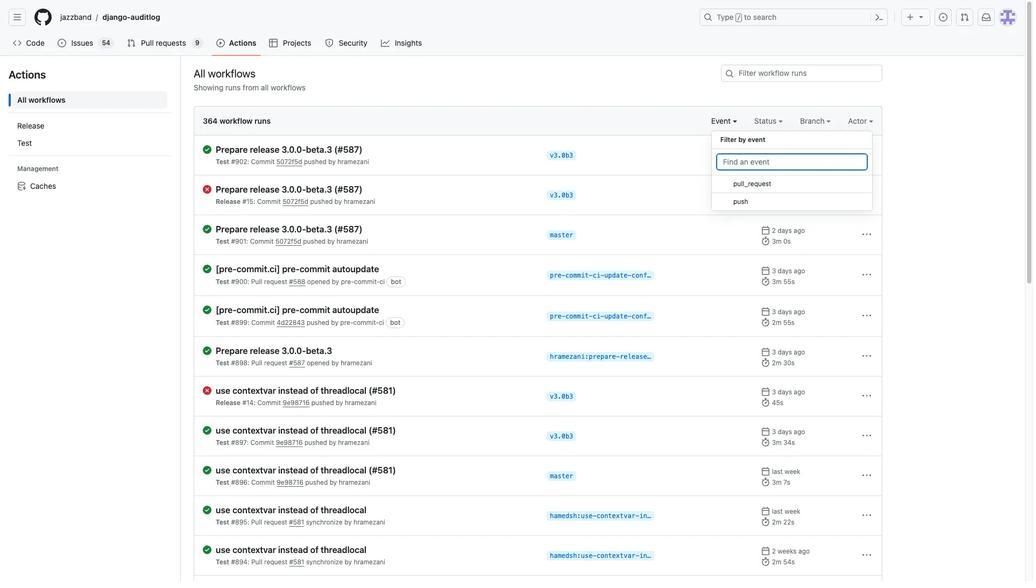 Task type: vqa. For each thing, say whether or not it's contained in the screenshot.
4th Beta.3 from the top of the page
yes



Task type: describe. For each thing, give the bounding box(es) containing it.
request inside the prepare release 3.0.0-beta.3 test #898: pull request #587 opened             by hramezani
[[264, 359, 288, 367]]

completed successfully image for use contextvar instead of threadlocal (#581)
[[203, 466, 212, 475]]

pushed right 4d22843 link
[[307, 319, 329, 327]]

release inside prepare release 3.0.0-beta.3 (#587) release #15: commit 5072f5d pushed             by hramezani
[[216, 198, 241, 206]]

2m 18s
[[773, 158, 794, 166]]

issue opened image
[[58, 39, 66, 47]]

[pre- for #900:
[[216, 264, 237, 274]]

commit inside use contextvar instead of threadlocal (#581) test #897: commit 9e98716 pushed             by hramezani
[[251, 439, 274, 447]]

week for use contextvar instead of threadlocal
[[785, 508, 801, 516]]

all workflows link
[[13, 92, 167, 109]]

show options image for prepare release 3.0.0-beta.3 test #898: pull request #587 opened             by hramezani
[[863, 352, 872, 361]]

show options image for [pre-commit.ci] pre-commit autoupdate
[[863, 312, 872, 320]]

event
[[748, 136, 766, 144]]

master for use contextvar instead of threadlocal (#581)
[[550, 473, 574, 480]]

[pre-commit.ci] pre-commit autoupdate for opened             by
[[216, 264, 379, 274]]

#14:
[[243, 399, 256, 407]]

54
[[102, 39, 110, 47]]

show options image for use contextvar instead of threadlocal (#581) test #897: commit 9e98716 pushed             by hramezani
[[863, 432, 872, 440]]

type
[[717, 12, 734, 22]]

of for use contextvar instead of threadlocal test #894: pull request #581 synchronize             by hramezani
[[310, 545, 319, 555]]

from
[[243, 83, 259, 92]]

actions link
[[212, 35, 261, 51]]

show options image for use contextvar instead of threadlocal (#581)
[[863, 472, 872, 480]]

[pre-commit.ci] pre-commit autoupdate link for ci
[[216, 305, 538, 316]]

days for prepare release 3.0.0-beta.3 (#587) test #901: commit 5072f5d pushed             by hramezani
[[778, 227, 792, 235]]

hramezani inside prepare release 3.0.0-beta.3 (#587) test #902: commit 5072f5d pushed             by hramezani
[[338, 158, 369, 166]]

to
[[745, 12, 752, 22]]

3 for prepare release 3.0.0-beta.3 test #898: pull request #587 opened             by hramezani
[[773, 348, 777, 356]]

django-auditlog link
[[98, 9, 165, 26]]

push link
[[712, 193, 873, 211]]

Find an event text field
[[717, 153, 868, 171]]

jazzband link
[[56, 9, 96, 26]]

pull_request link
[[712, 176, 873, 193]]

5 days from the top
[[778, 308, 793, 316]]

ci- for 2m 55s
[[593, 313, 605, 320]]

homepage image
[[34, 9, 52, 26]]

config for 2m
[[632, 313, 655, 320]]

1 3 days ago from the top
[[773, 267, 806, 275]]

hramezani inside use contextvar instead of threadlocal (#581) test #896: commit 9e98716 pushed             by hramezani
[[339, 479, 371, 487]]

hramezani:prepare-
[[550, 353, 620, 361]]

by inside prepare release 3.0.0-beta.3 (#587) test #902: commit 5072f5d pushed             by hramezani
[[329, 158, 336, 166]]

0 vertical spatial workflows
[[208, 67, 256, 79]]

2 3 days ago from the top
[[773, 308, 806, 316]]

#902:
[[231, 158, 249, 166]]

status button
[[755, 115, 783, 127]]

5072f5d for prepare release 3.0.0-beta.3 (#587) release #15: commit 5072f5d pushed             by hramezani
[[283, 198, 309, 206]]

#587 link
[[289, 359, 305, 367]]

hramezani link for prepare release 3.0.0-beta.3 (#587) release #15: commit 5072f5d pushed             by hramezani
[[344, 198, 376, 206]]

4 days from the top
[[778, 267, 793, 275]]

4d22843
[[277, 319, 305, 327]]

jazzband / django-auditlog
[[60, 12, 160, 22]]

pushed inside prepare release 3.0.0-beta.3 (#587) test #901: commit 5072f5d pushed             by hramezani
[[303, 237, 326, 246]]

days for use contextvar instead of threadlocal (#581) release #14: commit 9e98716 pushed             by hramezani
[[778, 388, 793, 396]]

0s
[[784, 237, 791, 246]]

22s
[[784, 519, 795, 527]]

test #900:
[[216, 278, 251, 286]]

synchronize for use contextvar instead of threadlocal test #895: pull request #581 synchronize             by hramezani
[[306, 519, 343, 527]]

workflow
[[220, 116, 253, 125]]

#894:
[[231, 558, 250, 566]]

caches
[[30, 181, 56, 191]]

pull request #588 opened             by pre-commit-ci
[[251, 278, 385, 286]]

2m 54s
[[773, 558, 795, 566]]

3m for use contextvar instead of threadlocal (#581) test #897: commit 9e98716 pushed             by hramezani
[[773, 439, 782, 447]]

ago for prepare release 3.0.0-beta.3 (#587) test #902: commit 5072f5d pushed             by hramezani
[[794, 147, 806, 155]]

9
[[195, 39, 200, 47]]

insights
[[395, 38, 422, 47]]

1 vertical spatial ci
[[379, 319, 384, 327]]

of- for use contextvar instead of threadlocal test #894: pull request #581 synchronize             by hramezani
[[671, 552, 683, 560]]

of for use contextvar instead of threadlocal (#581) release #14: commit 9e98716 pushed             by hramezani
[[310, 386, 319, 396]]

calendar image for (#587)
[[762, 146, 771, 155]]

threadlocal for use contextvar instead of threadlocal test #895: pull request #581 synchronize             by hramezani
[[321, 506, 367, 515]]

[pre-commit.ci] pre-commit autoupdate for pushed             by
[[216, 305, 379, 315]]

prepare release 3.0.0-beta.3 (#587) link for prepare release 3.0.0-beta.3 (#587) release #15: commit 5072f5d pushed             by hramezani
[[216, 184, 538, 195]]

5072f5d for prepare release 3.0.0-beta.3 (#587) test #902: commit 5072f5d pushed             by hramezani
[[277, 158, 302, 166]]

commit inside prepare release 3.0.0-beta.3 (#587) test #902: commit 5072f5d pushed             by hramezani
[[251, 158, 275, 166]]

hramezani inside use contextvar instead of threadlocal (#581) release #14: commit 9e98716 pushed             by hramezani
[[345, 399, 377, 407]]

hramezani inside prepare release 3.0.0-beta.3 (#587) test #901: commit 5072f5d pushed             by hramezani
[[337, 237, 368, 246]]

prepare for prepare release 3.0.0-beta.3 (#587) test #901: commit 5072f5d pushed             by hramezani
[[216, 225, 248, 234]]

days for prepare release 3.0.0-beta.3 test #898: pull request #587 opened             by hramezani
[[778, 348, 793, 356]]

of for use contextvar instead of threadlocal (#581) test #897: commit 9e98716 pushed             by hramezani
[[310, 426, 319, 436]]

release inside use contextvar instead of threadlocal (#581) release #14: commit 9e98716 pushed             by hramezani
[[216, 399, 241, 407]]

test inside prepare release 3.0.0-beta.3 (#587) test #902: commit 5072f5d pushed             by hramezani
[[216, 158, 229, 166]]

git pull request image
[[961, 13, 970, 22]]

2 run duration image from the top
[[762, 197, 771, 206]]

hramezani link for prepare release 3.0.0-beta.3 (#587) test #901: commit 5072f5d pushed             by hramezani
[[337, 237, 368, 246]]

use contextvar instead of threadlocal (#581) release #14: commit 9e98716 pushed             by hramezani
[[216, 386, 396, 407]]

autoupdate for pre-
[[333, 264, 379, 274]]

last for use contextvar instead of threadlocal
[[773, 508, 783, 516]]

workflows inside list
[[28, 95, 66, 104]]

test #899:
[[216, 319, 251, 327]]

days for use contextvar instead of threadlocal (#581) test #897: commit 9e98716 pushed             by hramezani
[[778, 428, 793, 436]]

5072f5d link for prepare release 3.0.0-beta.3 (#587) release #15: commit 5072f5d pushed             by hramezani
[[283, 198, 309, 206]]

pushed inside use contextvar instead of threadlocal (#581) test #896: commit 9e98716 pushed             by hramezani
[[305, 479, 328, 487]]

code image
[[13, 39, 22, 47]]

contextvar for use contextvar instead of threadlocal test #894: pull request #581 synchronize             by hramezani
[[233, 545, 276, 555]]

test inside prepare release 3.0.0-beta.3 (#587) test #901: commit 5072f5d pushed             by hramezani
[[216, 237, 229, 246]]

4 show options image from the top
[[863, 271, 872, 279]]

ago up 3m 55s at the top of the page
[[794, 267, 806, 275]]

by inside use contextvar instead of threadlocal test #894: pull request #581 synchronize             by hramezani
[[345, 558, 352, 566]]

calendar image for use contextvar instead of threadlocal (#581) test #896: commit 9e98716 pushed             by hramezani
[[762, 467, 771, 476]]

run duration image for 45s
[[762, 398, 771, 407]]

commit for #588
[[300, 264, 330, 274]]

config for 3m
[[632, 272, 655, 279]]

2m for prepare release 3.0.0-beta.3 (#587) test #902: commit 5072f5d pushed             by hramezani
[[773, 158, 782, 166]]

play image
[[216, 39, 225, 47]]

3 for use contextvar instead of threadlocal (#581) release #14: commit 9e98716 pushed             by hramezani
[[773, 388, 777, 396]]

hamedsh:use- for use contextvar instead of threadlocal test #894: pull request #581 synchronize             by hramezani
[[550, 552, 597, 560]]

code link
[[9, 35, 49, 51]]

type / to search
[[717, 12, 777, 22]]

hramezani inside the prepare release 3.0.0-beta.3 test #898: pull request #587 opened             by hramezani
[[341, 359, 372, 367]]

prepare release 3.0.0-beta.3 (#587) release #15: commit 5072f5d pushed             by hramezani
[[216, 185, 376, 206]]

364 workflow runs
[[203, 116, 271, 125]]

filter workflows element
[[13, 117, 167, 152]]

(#587) for prepare release 3.0.0-beta.3 (#587) test #902: commit 5072f5d pushed             by hramezani
[[334, 145, 363, 155]]

#899:
[[231, 319, 250, 327]]

#900:
[[231, 278, 249, 286]]

opened inside the prepare release 3.0.0-beta.3 test #898: pull request #587 opened             by hramezani
[[307, 359, 330, 367]]

completed successfully image for use contextvar instead of threadlocal
[[203, 506, 212, 515]]

security link
[[321, 35, 373, 51]]

requests
[[156, 38, 186, 47]]

3m 34s
[[773, 439, 796, 447]]

2m 55s
[[773, 319, 795, 327]]

run duration image for 2m 18s
[[762, 157, 771, 166]]

1 horizontal spatial all
[[194, 67, 205, 79]]

contextvar- for use contextvar instead of threadlocal test #895: pull request #581 synchronize             by hramezani
[[597, 513, 640, 520]]

1 3 from the top
[[773, 267, 777, 275]]

#581 link for use contextvar instead of threadlocal test #895: pull request #581 synchronize             by hramezani
[[289, 519, 304, 527]]

pull right git pull request image
[[141, 38, 154, 47]]

2 2m from the top
[[773, 319, 782, 327]]

commit inside use contextvar instead of threadlocal (#581) test #896: commit 9e98716 pushed             by hramezani
[[251, 479, 275, 487]]

3.0.0- for prepare release 3.0.0-beta.3 (#587) test #902: commit 5072f5d pushed             by hramezani
[[282, 145, 306, 155]]

actor button
[[849, 115, 874, 127]]

pull right the #900:
[[251, 278, 262, 286]]

last week for use contextvar instead of threadlocal
[[773, 508, 801, 516]]

test left #899:
[[216, 319, 229, 327]]

v3.0b3 link for prepare release 3.0.0-beta.3 (#587) test #902: commit 5072f5d pushed             by hramezani
[[547, 151, 577, 160]]

branch
[[801, 116, 827, 125]]

management
[[17, 165, 58, 173]]

#895:
[[231, 519, 249, 527]]

5072f5d link for prepare release 3.0.0-beta.3 (#587) test #902: commit 5072f5d pushed             by hramezani
[[277, 158, 302, 166]]

1 horizontal spatial actions
[[229, 38, 257, 47]]

threadvars for use contextvar instead of threadlocal test #895: pull request #581 synchronize             by hramezani
[[683, 513, 721, 520]]

3m 0s
[[773, 237, 791, 246]]

30s
[[784, 359, 795, 367]]

hramezani link for use contextvar instead of threadlocal (#581) test #897: commit 9e98716 pushed             by hramezani
[[338, 439, 370, 447]]

pre-commit-ci-update-config link for 3m
[[547, 271, 655, 281]]

all
[[261, 83, 269, 92]]

bot for pull request #588 opened             by pre-commit-ci
[[391, 278, 402, 286]]

pull inside the prepare release 3.0.0-beta.3 test #898: pull request #587 opened             by hramezani
[[251, 359, 263, 367]]

release inside filter workflows "element"
[[17, 121, 44, 130]]

event button
[[712, 115, 738, 127]]

use contextvar instead of threadlocal (#581) link for use contextvar instead of threadlocal (#581) release #14: commit 9e98716 pushed             by hramezani
[[216, 386, 538, 396]]

auditlog
[[131, 12, 160, 22]]

3m 7s
[[773, 479, 791, 487]]

list containing jazzband
[[56, 9, 694, 26]]

0 vertical spatial ci
[[380, 278, 385, 286]]

use contextvar instead of threadlocal (#581) test #897: commit 9e98716 pushed             by hramezani
[[216, 426, 396, 447]]

test left the #900:
[[216, 278, 229, 286]]

3m for use contextvar instead of threadlocal (#581) test #896: commit 9e98716 pushed             by hramezani
[[773, 479, 782, 487]]

caches link
[[13, 178, 167, 195]]

v3.0b3 link for use contextvar instead of threadlocal (#581) test #897: commit 9e98716 pushed             by hramezani
[[547, 432, 577, 442]]

45s
[[773, 399, 784, 407]]

prepare release 3.0.0-beta.3 (#587) test #901: commit 5072f5d pushed             by hramezani
[[216, 225, 368, 246]]

pull_request
[[734, 180, 772, 188]]

commit right #899:
[[251, 319, 275, 327]]

by inside prepare release 3.0.0-beta.3 (#587) release #15: commit 5072f5d pushed             by hramezani
[[335, 198, 342, 206]]

2 weeks ago
[[773, 548, 810, 556]]

hamedsh:use-contextvar-instead-of-threadvars for use contextvar instead of threadlocal test #895: pull request #581 synchronize             by hramezani
[[550, 513, 721, 520]]

filter by event
[[721, 136, 766, 144]]

ago up 2m 55s
[[794, 308, 806, 316]]

#897:
[[231, 439, 249, 447]]

3 days ago for prepare release 3.0.0-beta.3 test #898: pull request #587 opened             by hramezani
[[773, 348, 806, 356]]

use contextvar instead of threadlocal (#581) test #896: commit 9e98716 pushed             by hramezani
[[216, 466, 396, 487]]

commit 4d22843 pushed             by pre-commit-ci
[[251, 319, 384, 327]]

completed successfully image for prepare release 3.0.0-beta.3 (#587)
[[203, 225, 212, 234]]

hramezani:prepare-release-3-beta3
[[550, 353, 679, 361]]

update- for 3m 55s
[[605, 272, 632, 279]]

55s for 2m 55s
[[784, 319, 795, 327]]

code
[[26, 38, 45, 47]]

hramezani link for use contextvar instead of threadlocal test #894: pull request #581 synchronize             by hramezani
[[354, 558, 386, 566]]

1 horizontal spatial runs
[[255, 116, 271, 125]]

prepare release 3.0.0-beta.3 test #898: pull request #587 opened             by hramezani
[[216, 346, 372, 367]]

instead for use contextvar instead of threadlocal (#581) release #14: commit 9e98716 pushed             by hramezani
[[278, 386, 308, 396]]

completed successfully image for [pre-commit.ci] pre-commit autoupdate
[[203, 265, 212, 274]]

instead for use contextvar instead of threadlocal (#581) test #897: commit 9e98716 pushed             by hramezani
[[278, 426, 308, 436]]

2 calendar image from the top
[[762, 307, 771, 316]]

of- for use contextvar instead of threadlocal test #895: pull request #581 synchronize             by hramezani
[[671, 513, 683, 520]]

2 horizontal spatial workflows
[[271, 83, 306, 92]]

show options image for use contextvar instead of threadlocal test #895: pull request #581 synchronize             by hramezani
[[863, 512, 872, 520]]

jazzband
[[60, 12, 92, 22]]

test inside filter workflows "element"
[[17, 138, 32, 148]]

2m 22s
[[773, 519, 795, 527]]

34s
[[784, 439, 796, 447]]

hramezani inside use contextvar instead of threadlocal (#581) test #897: commit 9e98716 pushed             by hramezani
[[338, 439, 370, 447]]

notifications image
[[983, 13, 991, 22]]

prepare release 3.0.0-beta.3 (#587) test #902: commit 5072f5d pushed             by hramezani
[[216, 145, 369, 166]]

command palette image
[[876, 13, 884, 22]]

weeks
[[778, 548, 797, 556]]

7s
[[784, 479, 791, 487]]

by inside use contextvar instead of threadlocal (#581) release #14: commit 9e98716 pushed             by hramezani
[[336, 399, 343, 407]]

[pre-commit.ci] pre-commit autoupdate link for commit-
[[216, 264, 538, 275]]

projects
[[283, 38, 312, 47]]

3m for prepare release 3.0.0-beta.3 (#587) test #901: commit 5072f5d pushed             by hramezani
[[773, 237, 782, 246]]

#587
[[289, 359, 305, 367]]

1 opened from the top
[[307, 278, 330, 286]]

completed successfully image for [pre-commit.ci] pre-commit autoupdate
[[203, 306, 212, 314]]

issue opened image
[[940, 13, 948, 22]]

hramezani link for prepare release 3.0.0-beta.3 test #898: pull request #587 opened             by hramezani
[[341, 359, 372, 367]]

2m 30s
[[773, 359, 795, 367]]

use contextvar instead of threadlocal test #894: pull request #581 synchronize             by hramezani
[[216, 545, 386, 566]]

test link
[[13, 135, 167, 152]]

issues
[[71, 38, 93, 47]]

18s
[[784, 158, 794, 166]]



Task type: locate. For each thing, give the bounding box(es) containing it.
2 threadvars from the top
[[683, 552, 721, 560]]

beta.3 for prepare release 3.0.0-beta.3 test #898: pull request #587 opened             by hramezani
[[306, 346, 332, 356]]

1 completed successfully image from the top
[[203, 145, 212, 154]]

1 vertical spatial prepare release 3.0.0-beta.3 (#587) link
[[216, 184, 538, 195]]

pull right #895:
[[251, 519, 262, 527]]

1 vertical spatial 5072f5d link
[[283, 198, 309, 206]]

1 vertical spatial 9e98716 link
[[276, 439, 303, 447]]

1 vertical spatial update-
[[605, 313, 632, 320]]

pull right #898:
[[251, 359, 263, 367]]

pre-commit-ci-update-config for 3m
[[550, 272, 655, 279]]

contextvar up #897:
[[233, 426, 276, 436]]

/ inside jazzband / django-auditlog
[[96, 13, 98, 22]]

0 vertical spatial [pre-
[[216, 264, 237, 274]]

4 v3.0b3 from the top
[[550, 433, 574, 440]]

use for use contextvar instead of threadlocal test #894: pull request #581 synchronize             by hramezani
[[216, 545, 231, 555]]

completed successfully image
[[203, 225, 212, 234], [203, 306, 212, 314], [203, 347, 212, 355], [203, 466, 212, 475], [203, 506, 212, 515]]

commit-
[[566, 272, 593, 279], [354, 278, 380, 286], [566, 313, 593, 320], [354, 319, 379, 327]]

9e98716 inside use contextvar instead of threadlocal (#581) test #897: commit 9e98716 pushed             by hramezani
[[276, 439, 303, 447]]

threadlocal for use contextvar instead of threadlocal (#581) release #14: commit 9e98716 pushed             by hramezani
[[321, 386, 367, 396]]

2 hamedsh:use-contextvar-instead-of-threadvars from the top
[[550, 552, 721, 560]]

release inside prepare release 3.0.0-beta.3 (#587) test #902: commit 5072f5d pushed             by hramezani
[[250, 145, 280, 155]]

request right #895:
[[264, 519, 287, 527]]

2m left 22s
[[773, 519, 782, 527]]

showing
[[194, 83, 224, 92]]

#581 link down use contextvar instead of threadlocal test #895: pull request #581 synchronize             by hramezani
[[289, 558, 305, 566]]

2 last from the top
[[773, 508, 783, 516]]

all workflows
[[194, 67, 256, 79], [17, 95, 66, 104]]

menu
[[712, 127, 873, 220]]

pre-commit-ci link
[[341, 278, 385, 286], [340, 319, 384, 327]]

status
[[755, 116, 779, 125]]

5 calendar image from the top
[[762, 467, 771, 476]]

[pre-
[[216, 264, 237, 274], [216, 305, 237, 315]]

of-
[[671, 513, 683, 520], [671, 552, 683, 560]]

2 days ago up "0s"
[[773, 227, 806, 235]]

4 completed successfully image from the top
[[203, 466, 212, 475]]

use contextvar instead of threadlocal link for use contextvar instead of threadlocal test #895: pull request #581 synchronize             by hramezani
[[216, 505, 538, 516]]

run duration image left 2m 55s
[[762, 318, 771, 327]]

hamedsh:use-
[[550, 513, 597, 520], [550, 552, 597, 560]]

test left #898:
[[216, 359, 229, 367]]

5 run duration image from the top
[[762, 359, 771, 367]]

test inside use contextvar instead of threadlocal test #894: pull request #581 synchronize             by hramezani
[[216, 558, 229, 566]]

commit inside prepare release 3.0.0-beta.3 (#587) test #901: commit 5072f5d pushed             by hramezani
[[250, 237, 274, 246]]

4 threadlocal from the top
[[321, 506, 367, 515]]

3 completed successfully image from the top
[[203, 347, 212, 355]]

2 [pre-commit.ci] pre-commit autoupdate from the top
[[216, 305, 379, 315]]

instead inside use contextvar instead of threadlocal test #894: pull request #581 synchronize             by hramezani
[[278, 545, 308, 555]]

use inside use contextvar instead of threadlocal (#581) release #14: commit 9e98716 pushed             by hramezani
[[216, 386, 231, 396]]

1 vertical spatial 55s
[[784, 319, 795, 327]]

2 vertical spatial prepare release 3.0.0-beta.3 (#587) link
[[216, 224, 538, 235]]

prepare release 3.0.0-beta.3 link
[[216, 346, 538, 356]]

0 horizontal spatial all
[[17, 95, 27, 104]]

v3.0b3 for use contextvar instead of threadlocal (#581) release #14: commit 9e98716 pushed             by hramezani
[[550, 393, 574, 401]]

failed image
[[203, 185, 212, 194]]

1 use from the top
[[216, 386, 231, 396]]

autoupdate up commit 4d22843 pushed             by pre-commit-ci
[[333, 305, 379, 315]]

1 vertical spatial master
[[550, 473, 574, 480]]

0 vertical spatial all workflows
[[194, 67, 256, 79]]

3 days ago for use contextvar instead of threadlocal (#581) release #14: commit 9e98716 pushed             by hramezani
[[773, 388, 806, 396]]

3 days ago up 2m 55s
[[773, 308, 806, 316]]

0 vertical spatial #581 link
[[289, 519, 304, 527]]

1 vertical spatial use contextvar instead of threadlocal link
[[216, 545, 538, 556]]

1 3.0.0- from the top
[[282, 145, 306, 155]]

hamedsh:use-contextvar-instead-of-threadvars link for use contextvar instead of threadlocal test #894: pull request #581 synchronize             by hramezani
[[547, 551, 721, 561]]

of inside use contextvar instead of threadlocal (#581) test #897: commit 9e98716 pushed             by hramezani
[[310, 426, 319, 436]]

1 vertical spatial show options image
[[863, 472, 872, 480]]

2 vertical spatial (#587)
[[334, 225, 363, 234]]

hramezani inside use contextvar instead of threadlocal test #895: pull request #581 synchronize             by hramezani
[[354, 519, 385, 527]]

2 days ago
[[773, 147, 806, 155], [773, 187, 806, 195], [773, 227, 806, 235]]

1 vertical spatial ci-
[[593, 313, 605, 320]]

actor
[[849, 116, 870, 125]]

2m left 18s at right top
[[773, 158, 782, 166]]

(#581) inside use contextvar instead of threadlocal (#581) release #14: commit 9e98716 pushed             by hramezani
[[369, 386, 396, 396]]

2 days ago down "find an event" text box
[[773, 187, 806, 195]]

0 vertical spatial hamedsh:use-contextvar-instead-of-threadvars link
[[547, 512, 721, 521]]

3 show options image from the top
[[863, 230, 872, 239]]

week up 22s
[[785, 508, 801, 516]]

0 vertical spatial (#587)
[[334, 145, 363, 155]]

commit right "#902:"
[[251, 158, 275, 166]]

1 vertical spatial synchronize
[[306, 558, 343, 566]]

instead down use contextvar instead of threadlocal (#581) test #896: commit 9e98716 pushed             by hramezani
[[278, 506, 308, 515]]

1 vertical spatial release
[[216, 198, 241, 206]]

1 [pre-commit.ci] pre-commit autoupdate link from the top
[[216, 264, 538, 275]]

days up 2m 55s
[[778, 308, 793, 316]]

0 vertical spatial pre-commit-ci-update-config link
[[547, 271, 655, 281]]

4 v3.0b3 link from the top
[[547, 432, 577, 442]]

2 instead from the top
[[278, 426, 308, 436]]

0 vertical spatial [pre-commit.ci] pre-commit autoupdate link
[[216, 264, 538, 275]]

1 hamedsh:use-contextvar-instead-of-threadvars from the top
[[550, 513, 721, 520]]

prepare up #898:
[[216, 346, 248, 356]]

run duration image for use contextvar instead of threadlocal (#581) test #896: commit 9e98716 pushed             by hramezani
[[762, 478, 771, 487]]

2 vertical spatial 2 days ago
[[773, 227, 806, 235]]

1 hamedsh:use- from the top
[[550, 513, 597, 520]]

commit inside use contextvar instead of threadlocal (#581) release #14: commit 9e98716 pushed             by hramezani
[[258, 399, 281, 407]]

by inside prepare release 3.0.0-beta.3 (#587) test #901: commit 5072f5d pushed             by hramezani
[[328, 237, 335, 246]]

0 vertical spatial ci-
[[593, 272, 605, 279]]

6 show options image from the top
[[863, 392, 872, 401]]

of inside use contextvar instead of threadlocal test #895: pull request #581 synchronize             by hramezani
[[310, 506, 319, 515]]

last up the 2m 22s
[[773, 508, 783, 516]]

run duration image for 2m 30s
[[762, 359, 771, 367]]

instead inside use contextvar instead of threadlocal test #895: pull request #581 synchronize             by hramezani
[[278, 506, 308, 515]]

1 commit.ci] from the top
[[237, 264, 280, 274]]

ago for use contextvar instead of threadlocal test #894: pull request #581 synchronize             by hramezani
[[799, 548, 810, 556]]

1 pre-commit-ci-update-config link from the top
[[547, 271, 655, 281]]

pre-
[[282, 264, 300, 274], [550, 272, 566, 279], [341, 278, 354, 286], [282, 305, 300, 315], [550, 313, 566, 320], [340, 319, 354, 327]]

3 days ago up 3m 55s at the top of the page
[[773, 267, 806, 275]]

autoupdate
[[333, 264, 379, 274], [333, 305, 379, 315]]

prepare up #15:
[[216, 185, 248, 194]]

git pull request image
[[127, 39, 136, 47]]

run duration image left '2m 18s'
[[762, 157, 771, 166]]

of inside use contextvar instead of threadlocal (#581) release #14: commit 9e98716 pushed             by hramezani
[[310, 386, 319, 396]]

0 vertical spatial use contextvar instead of threadlocal (#581) link
[[216, 386, 538, 396]]

2 contextvar- from the top
[[597, 552, 640, 560]]

1 vertical spatial 5072f5d
[[283, 198, 309, 206]]

update- for 2m 55s
[[605, 313, 632, 320]]

last week up 7s
[[773, 468, 801, 476]]

release link
[[13, 117, 167, 135]]

synchronize for use contextvar instead of threadlocal test #894: pull request #581 synchronize             by hramezani
[[306, 558, 343, 566]]

pre-commit-ci link for pre-
[[341, 278, 385, 286]]

4 3m from the top
[[773, 479, 782, 487]]

ago down 30s
[[794, 388, 806, 396]]

0 vertical spatial runs
[[226, 83, 241, 92]]

release for prepare release 3.0.0-beta.3 test #898: pull request #587 opened             by hramezani
[[250, 346, 280, 356]]

instead for use contextvar instead of threadlocal (#581) test #896: commit 9e98716 pushed             by hramezani
[[278, 466, 308, 475]]

failed image
[[203, 387, 212, 395]]

1 vertical spatial #581
[[289, 558, 305, 566]]

0 vertical spatial prepare release 3.0.0-beta.3 (#587) link
[[216, 144, 538, 155]]

commit up commit 4d22843 pushed             by pre-commit-ci
[[300, 305, 330, 315]]

request left the #588 link
[[264, 278, 287, 286]]

3 calendar image from the top
[[762, 267, 771, 275]]

2 vertical spatial 5072f5d link
[[276, 237, 301, 246]]

prepare inside prepare release 3.0.0-beta.3 (#587) test #902: commit 5072f5d pushed             by hramezani
[[216, 145, 248, 155]]

django-
[[102, 12, 131, 22]]

instead for use contextvar instead of threadlocal test #894: pull request #581 synchronize             by hramezani
[[278, 545, 308, 555]]

contextvar up #896:
[[233, 466, 276, 475]]

3 instead from the top
[[278, 466, 308, 475]]

last week up 22s
[[773, 508, 801, 516]]

1 run duration image from the top
[[762, 237, 771, 246]]

days up 45s
[[778, 388, 793, 396]]

0 horizontal spatial workflows
[[28, 95, 66, 104]]

(#587) inside prepare release 3.0.0-beta.3 (#587) test #902: commit 5072f5d pushed             by hramezani
[[334, 145, 363, 155]]

4 3 days ago from the top
[[773, 388, 806, 396]]

1 vertical spatial workflows
[[271, 83, 306, 92]]

1 vertical spatial [pre-commit.ci] pre-commit autoupdate link
[[216, 305, 538, 316]]

0 vertical spatial show options image
[[863, 312, 872, 320]]

ago for prepare release 3.0.0-beta.3 (#587) release #15: commit 5072f5d pushed             by hramezani
[[794, 187, 806, 195]]

search image
[[726, 69, 734, 78]]

(#581) for use contextvar instead of threadlocal (#581) test #896: commit 9e98716 pushed             by hramezani
[[369, 466, 396, 475]]

9e98716 link up use contextvar instead of threadlocal (#581) test #897: commit 9e98716 pushed             by hramezani
[[283, 399, 310, 407]]

5072f5d inside prepare release 3.0.0-beta.3 (#587) test #901: commit 5072f5d pushed             by hramezani
[[276, 237, 301, 246]]

3 prepare from the top
[[216, 225, 248, 234]]

0 vertical spatial actions
[[229, 38, 257, 47]]

test left #894:
[[216, 558, 229, 566]]

by inside use contextvar instead of threadlocal (#581) test #897: commit 9e98716 pushed             by hramezani
[[329, 439, 336, 447]]

hramezani:prepare-release-3-beta3 link
[[547, 352, 679, 362]]

1 2 from the top
[[773, 147, 776, 155]]

pre-commit-ci-update-config
[[550, 272, 655, 279], [550, 313, 655, 320]]

#581 link
[[289, 519, 304, 527], [289, 558, 305, 566]]

commit
[[251, 158, 275, 166], [257, 198, 281, 206], [250, 237, 274, 246], [251, 319, 275, 327], [258, 399, 281, 407], [251, 439, 274, 447], [251, 479, 275, 487]]

week
[[785, 468, 801, 476], [785, 508, 801, 516]]

commit inside prepare release 3.0.0-beta.3 (#587) release #15: commit 5072f5d pushed             by hramezani
[[257, 198, 281, 206]]

1 vertical spatial pre-commit-ci-update-config
[[550, 313, 655, 320]]

3 v3.0b3 link from the top
[[547, 392, 577, 402]]

3-
[[651, 353, 659, 361]]

hramezani inside use contextvar instead of threadlocal test #894: pull request #581 synchronize             by hramezani
[[354, 558, 386, 566]]

contextvar for use contextvar instead of threadlocal test #895: pull request #581 synchronize             by hramezani
[[233, 506, 276, 515]]

pull inside use contextvar instead of threadlocal test #894: pull request #581 synchronize             by hramezani
[[251, 558, 263, 566]]

1 commit from the top
[[300, 264, 330, 274]]

4 2m from the top
[[773, 519, 782, 527]]

days up '2m 18s'
[[778, 147, 792, 155]]

0 vertical spatial instead-
[[640, 513, 671, 520]]

3 3m from the top
[[773, 439, 782, 447]]

instead down use contextvar instead of threadlocal test #895: pull request #581 synchronize             by hramezani
[[278, 545, 308, 555]]

actions right play icon
[[229, 38, 257, 47]]

commit for pushed
[[300, 305, 330, 315]]

release for prepare release 3.0.0-beta.3 (#587) test #901: commit 5072f5d pushed             by hramezani
[[250, 225, 280, 234]]

calendar image
[[762, 146, 771, 155], [762, 307, 771, 316], [762, 348, 771, 356], [762, 428, 771, 436]]

1 [pre- from the top
[[216, 264, 237, 274]]

1 instead- from the top
[[640, 513, 671, 520]]

test inside the prepare release 3.0.0-beta.3 test #898: pull request #587 opened             by hramezani
[[216, 359, 229, 367]]

4d22843 link
[[277, 319, 305, 327]]

last week
[[773, 468, 801, 476], [773, 508, 801, 516]]

instead down use contextvar instead of threadlocal (#581) release #14: commit 9e98716 pushed             by hramezani
[[278, 426, 308, 436]]

1 days from the top
[[778, 147, 792, 155]]

table image
[[269, 39, 278, 47]]

3m down 3m 0s
[[773, 278, 782, 286]]

by inside the prepare release 3.0.0-beta.3 test #898: pull request #587 opened             by hramezani
[[332, 359, 339, 367]]

prepare up #901:
[[216, 225, 248, 234]]

triangle down image
[[918, 12, 926, 21]]

(#587) inside prepare release 3.0.0-beta.3 (#587) release #15: commit 5072f5d pushed             by hramezani
[[334, 185, 363, 194]]

3 completed successfully image from the top
[[203, 426, 212, 435]]

use inside use contextvar instead of threadlocal test #895: pull request #581 synchronize             by hramezani
[[216, 506, 231, 515]]

synchronize inside use contextvar instead of threadlocal test #894: pull request #581 synchronize             by hramezani
[[306, 558, 343, 566]]

(#587) for prepare release 3.0.0-beta.3 (#587) test #901: commit 5072f5d pushed             by hramezani
[[334, 225, 363, 234]]

beta.3 inside prepare release 3.0.0-beta.3 (#587) test #901: commit 5072f5d pushed             by hramezani
[[306, 225, 332, 234]]

2 2 days ago from the top
[[773, 187, 806, 195]]

5072f5d for prepare release 3.0.0-beta.3 (#587) test #901: commit 5072f5d pushed             by hramezani
[[276, 237, 301, 246]]

4 calendar image from the top
[[762, 428, 771, 436]]

3 calendar image from the top
[[762, 348, 771, 356]]

4 use from the top
[[216, 506, 231, 515]]

3 run duration image from the top
[[762, 478, 771, 487]]

pull requests
[[141, 38, 186, 47]]

2 of from the top
[[310, 426, 319, 436]]

security
[[339, 38, 368, 47]]

1 threadvars from the top
[[683, 513, 721, 520]]

of down the prepare release 3.0.0-beta.3 test #898: pull request #587 opened             by hramezani
[[310, 386, 319, 396]]

0 vertical spatial config
[[632, 272, 655, 279]]

0 horizontal spatial actions
[[9, 68, 46, 81]]

0 vertical spatial [pre-commit.ci] pre-commit autoupdate
[[216, 264, 379, 274]]

55s up 30s
[[784, 319, 795, 327]]

#581 down use contextvar instead of threadlocal test #895: pull request #581 synchronize             by hramezani
[[289, 558, 305, 566]]

run duration image for 3m 55s
[[762, 277, 771, 286]]

5072f5d link up prepare release 3.0.0-beta.3 (#587) test #901: commit 5072f5d pushed             by hramezani
[[283, 198, 309, 206]]

1 vertical spatial hamedsh:use-
[[550, 552, 597, 560]]

1 run duration image from the top
[[762, 157, 771, 166]]

0 vertical spatial hamedsh:use-
[[550, 513, 597, 520]]

1 (#581) from the top
[[369, 386, 396, 396]]

days up 2m 30s
[[778, 348, 793, 356]]

3.0.0- up '#587' link
[[282, 346, 306, 356]]

3 for use contextvar instead of threadlocal (#581) test #897: commit 9e98716 pushed             by hramezani
[[773, 428, 777, 436]]

3m left '34s'
[[773, 439, 782, 447]]

/
[[96, 13, 98, 22], [738, 14, 741, 22]]

364
[[203, 116, 218, 125]]

1 use contextvar instead of threadlocal (#581) link from the top
[[216, 386, 538, 396]]

opened right the #587
[[307, 359, 330, 367]]

v3.0b3 link
[[547, 151, 577, 160], [547, 191, 577, 200], [547, 392, 577, 402], [547, 432, 577, 442]]

2 commit.ci] from the top
[[237, 305, 280, 315]]

commit right #901:
[[250, 237, 274, 246]]

1 master link from the top
[[547, 230, 577, 240]]

beta.3 for prepare release 3.0.0-beta.3 (#587) release #15: commit 5072f5d pushed             by hramezani
[[306, 185, 332, 194]]

5 run duration image from the top
[[762, 558, 771, 566]]

completed successfully image for prepare release 3.0.0-beta.3 (#587)
[[203, 145, 212, 154]]

last week for use contextvar instead of threadlocal (#581)
[[773, 468, 801, 476]]

#15:
[[243, 198, 256, 206]]

1 vertical spatial last
[[773, 508, 783, 516]]

opened
[[307, 278, 330, 286], [307, 359, 330, 367]]

0 vertical spatial 9e98716 link
[[283, 399, 310, 407]]

workflows
[[208, 67, 256, 79], [271, 83, 306, 92], [28, 95, 66, 104]]

hramezani link for use contextvar instead of threadlocal (#581) release #14: commit 9e98716 pushed             by hramezani
[[345, 399, 377, 407]]

5072f5d up the #588 link
[[276, 237, 301, 246]]

pull
[[141, 38, 154, 47], [251, 278, 262, 286], [251, 359, 263, 367], [251, 519, 262, 527], [251, 558, 263, 566]]

3.0.0- inside the prepare release 3.0.0-beta.3 test #898: pull request #587 opened             by hramezani
[[282, 346, 306, 356]]

2 prepare from the top
[[216, 185, 248, 194]]

2 3m from the top
[[773, 278, 782, 286]]

pushed inside prepare release 3.0.0-beta.3 (#587) release #15: commit 5072f5d pushed             by hramezani
[[310, 198, 333, 206]]

(#581) for use contextvar instead of threadlocal (#581) release #14: commit 9e98716 pushed             by hramezani
[[369, 386, 396, 396]]

3 up 2m 55s
[[773, 308, 777, 316]]

3 of from the top
[[310, 466, 319, 475]]

0 vertical spatial 2 days ago
[[773, 147, 806, 155]]

[pre-commit.ci] pre-commit autoupdate
[[216, 264, 379, 274], [216, 305, 379, 315]]

run duration image for use contextvar instead of threadlocal test #895: pull request #581 synchronize             by hramezani
[[762, 518, 771, 527]]

(#587)
[[334, 145, 363, 155], [334, 185, 363, 194], [334, 225, 363, 234]]

test inside use contextvar instead of threadlocal test #895: pull request #581 synchronize             by hramezani
[[216, 519, 229, 527]]

5072f5d link
[[277, 158, 302, 166], [283, 198, 309, 206], [276, 237, 301, 246]]

1 horizontal spatial /
[[738, 14, 741, 22]]

release left #15:
[[216, 198, 241, 206]]

1 vertical spatial contextvar-
[[597, 552, 640, 560]]

instead
[[278, 386, 308, 396], [278, 426, 308, 436], [278, 466, 308, 475], [278, 506, 308, 515], [278, 545, 308, 555]]

master
[[550, 232, 574, 239], [550, 473, 574, 480]]

use for use contextvar instead of threadlocal (#581) test #896: commit 9e98716 pushed             by hramezani
[[216, 466, 231, 475]]

threadlocal inside use contextvar instead of threadlocal test #895: pull request #581 synchronize             by hramezani
[[321, 506, 367, 515]]

2 for prepare release 3.0.0-beta.3 (#587) test #902: commit 5072f5d pushed             by hramezani
[[773, 147, 776, 155]]

autoupdate up pull request #588 opened             by pre-commit-ci
[[333, 264, 379, 274]]

beta.3 inside prepare release 3.0.0-beta.3 (#587) test #902: commit 5072f5d pushed             by hramezani
[[306, 145, 332, 155]]

0 vertical spatial autoupdate
[[333, 264, 379, 274]]

0 vertical spatial commit
[[300, 264, 330, 274]]

week up 7s
[[785, 468, 801, 476]]

instead down the #587
[[278, 386, 308, 396]]

runs right workflow
[[255, 116, 271, 125]]

2 for prepare release 3.0.0-beta.3 (#587) test #901: commit 5072f5d pushed             by hramezani
[[773, 227, 776, 235]]

calendar image for prepare release 3.0.0-beta.3 (#587) test #901: commit 5072f5d pushed             by hramezani
[[762, 226, 771, 235]]

request
[[264, 278, 287, 286], [264, 359, 288, 367], [264, 519, 287, 527], [264, 558, 288, 566]]

by inside use contextvar instead of threadlocal (#581) test #896: commit 9e98716 pushed             by hramezani
[[330, 479, 337, 487]]

release inside prepare release 3.0.0-beta.3 (#587) release #15: commit 5072f5d pushed             by hramezani
[[250, 185, 280, 194]]

v3.0b3
[[550, 152, 574, 159], [550, 192, 574, 199], [550, 393, 574, 401], [550, 433, 574, 440]]

contextvar up #894:
[[233, 545, 276, 555]]

last for use contextvar instead of threadlocal (#581)
[[773, 468, 783, 476]]

55s
[[784, 278, 795, 286], [784, 319, 795, 327]]

run duration image left 3m 0s
[[762, 237, 771, 246]]

pushed inside prepare release 3.0.0-beta.3 (#587) test #902: commit 5072f5d pushed             by hramezani
[[304, 158, 327, 166]]

1 vertical spatial commit.ci]
[[237, 305, 280, 315]]

1 horizontal spatial workflows
[[208, 67, 256, 79]]

#581 inside use contextvar instead of threadlocal test #894: pull request #581 synchronize             by hramezani
[[289, 558, 305, 566]]

[pre- up test #900:
[[216, 264, 237, 274]]

hamedsh:use-contextvar-instead-of-threadvars
[[550, 513, 721, 520], [550, 552, 721, 560]]

workflows right the all
[[271, 83, 306, 92]]

0 vertical spatial update-
[[605, 272, 632, 279]]

2 use contextvar instead of threadlocal (#581) link from the top
[[216, 425, 538, 436]]

ci-
[[593, 272, 605, 279], [593, 313, 605, 320]]

actions
[[229, 38, 257, 47], [9, 68, 46, 81]]

9e98716 for use contextvar instead of threadlocal (#581) test #896: commit 9e98716 pushed             by hramezani
[[277, 479, 304, 487]]

1 vertical spatial week
[[785, 508, 801, 516]]

days up "0s"
[[778, 227, 792, 235]]

1 vertical spatial [pre-commit.ci] pre-commit autoupdate
[[216, 305, 379, 315]]

2 opened from the top
[[307, 359, 330, 367]]

1 vertical spatial instead-
[[640, 552, 671, 560]]

1 contextvar from the top
[[233, 386, 276, 396]]

request left '#587' link
[[264, 359, 288, 367]]

contextvar inside use contextvar instead of threadlocal (#581) test #897: commit 9e98716 pushed             by hramezani
[[233, 426, 276, 436]]

use contextvar instead of threadlocal (#581) link for use contextvar instead of threadlocal (#581) test #897: commit 9e98716 pushed             by hramezani
[[216, 425, 538, 436]]

run duration image for use contextvar instead of threadlocal test #894: pull request #581 synchronize             by hramezani
[[762, 558, 771, 566]]

4 of from the top
[[310, 506, 319, 515]]

#581 inside use contextvar instead of threadlocal test #895: pull request #581 synchronize             by hramezani
[[289, 519, 304, 527]]

1 [pre-commit.ci] pre-commit autoupdate from the top
[[216, 264, 379, 274]]

0 vertical spatial (#581)
[[369, 386, 396, 396]]

0 vertical spatial use contextvar instead of threadlocal link
[[216, 505, 538, 516]]

#588 link
[[289, 278, 306, 286]]

contextvar inside use contextvar instead of threadlocal (#581) test #896: commit 9e98716 pushed             by hramezani
[[233, 466, 276, 475]]

shield image
[[325, 39, 334, 47]]

3.0.0- inside prepare release 3.0.0-beta.3 (#587) test #902: commit 5072f5d pushed             by hramezani
[[282, 145, 306, 155]]

use contextvar instead of threadlocal test #895: pull request #581 synchronize             by hramezani
[[216, 506, 385, 527]]

prepare inside prepare release 3.0.0-beta.3 (#587) release #15: commit 5072f5d pushed             by hramezani
[[216, 185, 248, 194]]

2 autoupdate from the top
[[333, 305, 379, 315]]

test left #897:
[[216, 439, 229, 447]]

instead inside use contextvar instead of threadlocal (#581) test #897: commit 9e98716 pushed             by hramezani
[[278, 426, 308, 436]]

9e98716 inside use contextvar instead of threadlocal (#581) test #896: commit 9e98716 pushed             by hramezani
[[277, 479, 304, 487]]

test up 'management' at the top of page
[[17, 138, 32, 148]]

2 update- from the top
[[605, 313, 632, 320]]

contextvar up #895:
[[233, 506, 276, 515]]

5 use from the top
[[216, 545, 231, 555]]

3 up 3m 55s at the top of the page
[[773, 267, 777, 275]]

2 vertical spatial 9e98716
[[277, 479, 304, 487]]

run duration image left 45s
[[762, 398, 771, 407]]

2 for prepare release 3.0.0-beta.3 (#587) release #15: commit 5072f5d pushed             by hramezani
[[773, 187, 776, 195]]

test inside use contextvar instead of threadlocal (#581) test #896: commit 9e98716 pushed             by hramezani
[[216, 479, 229, 487]]

ago right weeks
[[799, 548, 810, 556]]

0 vertical spatial release
[[17, 121, 44, 130]]

9e98716 up use contextvar instead of threadlocal (#581) test #897: commit 9e98716 pushed             by hramezani
[[283, 399, 310, 407]]

test inside use contextvar instead of threadlocal (#581) test #897: commit 9e98716 pushed             by hramezani
[[216, 439, 229, 447]]

test left #895:
[[216, 519, 229, 527]]

2 #581 link from the top
[[289, 558, 305, 566]]

1 vertical spatial 9e98716
[[276, 439, 303, 447]]

config
[[632, 272, 655, 279], [632, 313, 655, 320]]

test left #901:
[[216, 237, 229, 246]]

release-
[[620, 353, 651, 361]]

2 pre-commit-ci-update-config from the top
[[550, 313, 655, 320]]

3 prepare release 3.0.0-beta.3 (#587) link from the top
[[216, 224, 538, 235]]

0 vertical spatial 5072f5d
[[277, 158, 302, 166]]

prepare for prepare release 3.0.0-beta.3 (#587) release #15: commit 5072f5d pushed             by hramezani
[[216, 185, 248, 194]]

0 vertical spatial all
[[194, 67, 205, 79]]

2 for use contextvar instead of threadlocal test #894: pull request #581 synchronize             by hramezani
[[773, 548, 776, 556]]

1 vertical spatial use contextvar instead of threadlocal (#581) link
[[216, 425, 538, 436]]

5072f5d
[[277, 158, 302, 166], [283, 198, 309, 206], [276, 237, 301, 246]]

2 [pre-commit.ci] pre-commit autoupdate link from the top
[[216, 305, 538, 316]]

1 vertical spatial actions
[[9, 68, 46, 81]]

2 right pull_request
[[773, 187, 776, 195]]

0 vertical spatial last week
[[773, 468, 801, 476]]

use contextvar instead of threadlocal link for use contextvar instead of threadlocal test #894: pull request #581 synchronize             by hramezani
[[216, 545, 538, 556]]

0 vertical spatial pre-commit-ci-update-config
[[550, 272, 655, 279]]

contextvar inside use contextvar instead of threadlocal test #895: pull request #581 synchronize             by hramezani
[[233, 506, 276, 515]]

beta3
[[659, 353, 679, 361]]

#901:
[[231, 237, 248, 246]]

pushed up use contextvar instead of threadlocal (#581) test #896: commit 9e98716 pushed             by hramezani
[[305, 439, 327, 447]]

3 days from the top
[[778, 227, 792, 235]]

5 2m from the top
[[773, 558, 782, 566]]

0 vertical spatial #581
[[289, 519, 304, 527]]

instead inside use contextvar instead of threadlocal (#581) release #14: commit 9e98716 pushed             by hramezani
[[278, 386, 308, 396]]

0 vertical spatial 5072f5d link
[[277, 158, 302, 166]]

push
[[734, 198, 749, 206]]

1 week from the top
[[785, 468, 801, 476]]

1 vertical spatial last week
[[773, 508, 801, 516]]

1 show options image from the top
[[863, 312, 872, 320]]

run duration image
[[762, 157, 771, 166], [762, 197, 771, 206], [762, 277, 771, 286], [762, 318, 771, 327], [762, 359, 771, 367], [762, 398, 771, 407]]

2 last week from the top
[[773, 508, 801, 516]]

1 autoupdate from the top
[[333, 264, 379, 274]]

1 prepare from the top
[[216, 145, 248, 155]]

projects link
[[265, 35, 317, 51]]

all inside list
[[17, 95, 27, 104]]

5072f5d up prepare release 3.0.0-beta.3 (#587) release #15: commit 5072f5d pushed             by hramezani
[[277, 158, 302, 166]]

of inside use contextvar instead of threadlocal (#581) test #896: commit 9e98716 pushed             by hramezani
[[310, 466, 319, 475]]

threadvars
[[683, 513, 721, 520], [683, 552, 721, 560]]

2 3.0.0- from the top
[[282, 185, 306, 194]]

2 days ago up 18s at right top
[[773, 147, 806, 155]]

(#587) for prepare release 3.0.0-beta.3 (#587) release #15: commit 5072f5d pushed             by hramezani
[[334, 185, 363, 194]]

3 2 from the top
[[773, 227, 776, 235]]

calendar image for test
[[762, 348, 771, 356]]

insights link
[[377, 35, 427, 51]]

3m 55s
[[773, 278, 795, 286]]

[pre-commit.ci] pre-commit autoupdate up the #588 link
[[216, 264, 379, 274]]

commit.ci] up the #900:
[[237, 264, 280, 274]]

instead- for use contextvar instead of threadlocal test #895: pull request #581 synchronize             by hramezani
[[640, 513, 671, 520]]

run duration image left 3m 55s at the top of the page
[[762, 277, 771, 286]]

[pre- for #899:
[[216, 305, 237, 315]]

3m left "0s"
[[773, 237, 782, 246]]

run duration image for use contextvar instead of threadlocal (#581) test #897: commit 9e98716 pushed             by hramezani
[[762, 438, 771, 447]]

1 #581 link from the top
[[289, 519, 304, 527]]

of for use contextvar instead of threadlocal (#581) test #896: commit 9e98716 pushed             by hramezani
[[310, 466, 319, 475]]

0 vertical spatial week
[[785, 468, 801, 476]]

hramezani link for use contextvar instead of threadlocal (#581) test #896: commit 9e98716 pushed             by hramezani
[[339, 479, 371, 487]]

1 vertical spatial (#587)
[[334, 185, 363, 194]]

beta.3 down prepare release 3.0.0-beta.3 (#587) test #902: commit 5072f5d pushed             by hramezani
[[306, 185, 332, 194]]

opened right #588
[[307, 278, 330, 286]]

showing runs from all workflows
[[194, 83, 306, 92]]

all workflows inside list
[[17, 95, 66, 104]]

1 update- from the top
[[605, 272, 632, 279]]

2 3 from the top
[[773, 308, 777, 316]]

instead- for use contextvar instead of threadlocal test #894: pull request #581 synchronize             by hramezani
[[640, 552, 671, 560]]

run duration image left 2m 30s
[[762, 359, 771, 367]]

ago for use contextvar instead of threadlocal (#581) release #14: commit 9e98716 pushed             by hramezani
[[794, 388, 806, 396]]

9e98716 inside use contextvar instead of threadlocal (#581) release #14: commit 9e98716 pushed             by hramezani
[[283, 399, 310, 407]]

synchronize inside use contextvar instead of threadlocal test #895: pull request #581 synchronize             by hramezani
[[306, 519, 343, 527]]

2 completed successfully image from the top
[[203, 265, 212, 274]]

2 2 from the top
[[773, 187, 776, 195]]

pre-commit-ci-update-config for 2m
[[550, 313, 655, 320]]

2m for use contextvar instead of threadlocal test #894: pull request #581 synchronize             by hramezani
[[773, 558, 782, 566]]

pushed inside use contextvar instead of threadlocal (#581) release #14: commit 9e98716 pushed             by hramezani
[[312, 399, 334, 407]]

hramezani link
[[338, 158, 369, 166], [344, 198, 376, 206], [337, 237, 368, 246], [341, 359, 372, 367], [345, 399, 377, 407], [338, 439, 370, 447], [339, 479, 371, 487], [354, 519, 385, 527], [354, 558, 386, 566]]

threadlocal inside use contextvar instead of threadlocal (#581) test #897: commit 9e98716 pushed             by hramezani
[[321, 426, 367, 436]]

3 2m from the top
[[773, 359, 782, 367]]

5 instead from the top
[[278, 545, 308, 555]]

2 prepare release 3.0.0-beta.3 (#587) link from the top
[[216, 184, 538, 195]]

2m up 2m 30s
[[773, 319, 782, 327]]

workflows up release link in the left top of the page
[[28, 95, 66, 104]]

[pre-commit.ci] pre-commit autoupdate link
[[216, 264, 538, 275], [216, 305, 538, 316]]

graph image
[[381, 39, 390, 47]]

55s down "0s"
[[784, 278, 795, 286]]

ago for prepare release 3.0.0-beta.3 test #898: pull request #587 opened             by hramezani
[[794, 348, 806, 356]]

5072f5d inside prepare release 3.0.0-beta.3 (#587) test #902: commit 5072f5d pushed             by hramezani
[[277, 158, 302, 166]]

pushed inside use contextvar instead of threadlocal (#581) test #897: commit 9e98716 pushed             by hramezani
[[305, 439, 327, 447]]

last
[[773, 468, 783, 476], [773, 508, 783, 516]]

pushed up pull request #588 opened             by pre-commit-ci
[[303, 237, 326, 246]]

0 vertical spatial of-
[[671, 513, 683, 520]]

0 vertical spatial bot
[[391, 278, 402, 286]]

2 vertical spatial 5072f5d
[[276, 237, 301, 246]]

1 vertical spatial pre-commit-ci-update-config link
[[547, 312, 655, 321]]

/ inside type / to search
[[738, 14, 741, 22]]

9e98716 link for use contextvar instead of threadlocal (#581) test #896: commit 9e98716 pushed             by hramezani
[[277, 479, 304, 487]]

pushed up use contextvar instead of threadlocal (#581) test #897: commit 9e98716 pushed             by hramezani
[[312, 399, 334, 407]]

3 days ago up 30s
[[773, 348, 806, 356]]

show options image
[[863, 151, 872, 159], [863, 191, 872, 199], [863, 230, 872, 239], [863, 271, 872, 279], [863, 352, 872, 361], [863, 392, 872, 401], [863, 432, 872, 440], [863, 512, 872, 520], [863, 551, 872, 560]]

1 release from the top
[[250, 145, 280, 155]]

2m for use contextvar instead of threadlocal test #895: pull request #581 synchronize             by hramezani
[[773, 519, 782, 527]]

of for use contextvar instead of threadlocal test #895: pull request #581 synchronize             by hramezani
[[310, 506, 319, 515]]

3 contextvar from the top
[[233, 466, 276, 475]]

(#581) inside use contextvar instead of threadlocal (#581) test #896: commit 9e98716 pushed             by hramezani
[[369, 466, 396, 475]]

2
[[773, 147, 776, 155], [773, 187, 776, 195], [773, 227, 776, 235], [773, 548, 776, 556]]

list containing all workflows
[[9, 87, 172, 199]]

1 v3.0b3 from the top
[[550, 152, 574, 159]]

2 vertical spatial release
[[216, 399, 241, 407]]

1 vertical spatial threadvars
[[683, 552, 721, 560]]

use inside use contextvar instead of threadlocal test #894: pull request #581 synchronize             by hramezani
[[216, 545, 231, 555]]

2 left weeks
[[773, 548, 776, 556]]

1 threadlocal from the top
[[321, 386, 367, 396]]

release
[[250, 145, 280, 155], [250, 185, 280, 194], [250, 225, 280, 234], [250, 346, 280, 356]]

instead inside use contextvar instead of threadlocal (#581) test #896: commit 9e98716 pushed             by hramezani
[[278, 466, 308, 475]]

request right #894:
[[264, 558, 288, 566]]

pre-commit-ci-update-config link
[[547, 271, 655, 281], [547, 312, 655, 321]]

1 horizontal spatial all workflows
[[194, 67, 256, 79]]

1 vertical spatial autoupdate
[[333, 305, 379, 315]]

menu containing filter by event
[[712, 127, 873, 220]]

master link for prepare release 3.0.0-beta.3 (#587)
[[547, 230, 577, 240]]

(#587) inside prepare release 3.0.0-beta.3 (#587) test #901: commit 5072f5d pushed             by hramezani
[[334, 225, 363, 234]]

beta.3 inside the prepare release 3.0.0-beta.3 test #898: pull request #587 opened             by hramezani
[[306, 346, 332, 356]]

request inside use contextvar instead of threadlocal test #895: pull request #581 synchronize             by hramezani
[[264, 519, 287, 527]]

4 prepare from the top
[[216, 346, 248, 356]]

commit
[[300, 264, 330, 274], [300, 305, 330, 315]]

use for use contextvar instead of threadlocal (#581) test #897: commit 9e98716 pushed             by hramezani
[[216, 426, 231, 436]]

9e98716 link up use contextvar instead of threadlocal (#581) test #896: commit 9e98716 pushed             by hramezani
[[276, 439, 303, 447]]

1 vertical spatial hamedsh:use-contextvar-instead-of-threadvars link
[[547, 551, 721, 561]]

3 up 45s
[[773, 388, 777, 396]]

v3.0b3 link for prepare release 3.0.0-beta.3 (#587) release #15: commit 5072f5d pushed             by hramezani
[[547, 191, 577, 200]]

ago up '34s'
[[794, 428, 806, 436]]

None search field
[[722, 65, 883, 82]]

2 vertical spatial workflows
[[28, 95, 66, 104]]

0 vertical spatial master link
[[547, 230, 577, 240]]

3 (#587) from the top
[[334, 225, 363, 234]]

release inside prepare release 3.0.0-beta.3 (#587) test #901: commit 5072f5d pushed             by hramezani
[[250, 225, 280, 234]]

ago up 18s at right top
[[794, 147, 806, 155]]

show options image for prepare release 3.0.0-beta.3 (#587) test #901: commit 5072f5d pushed             by hramezani
[[863, 230, 872, 239]]

5072f5d link for prepare release 3.0.0-beta.3 (#587) test #901: commit 5072f5d pushed             by hramezani
[[276, 237, 301, 246]]

request inside use contextvar instead of threadlocal test #894: pull request #581 synchronize             by hramezani
[[264, 558, 288, 566]]

0 vertical spatial synchronize
[[306, 519, 343, 527]]

threadlocal
[[321, 386, 367, 396], [321, 426, 367, 436], [321, 466, 367, 475], [321, 506, 367, 515], [321, 545, 367, 555]]

pull inside use contextvar instead of threadlocal test #895: pull request #581 synchronize             by hramezani
[[251, 519, 262, 527]]

1 ci- from the top
[[593, 272, 605, 279]]

use inside use contextvar instead of threadlocal (#581) test #897: commit 9e98716 pushed             by hramezani
[[216, 426, 231, 436]]

0 vertical spatial list
[[56, 9, 694, 26]]

2 ci- from the top
[[593, 313, 605, 320]]

show options image for use contextvar instead of threadlocal (#581) release #14: commit 9e98716 pushed             by hramezani
[[863, 392, 872, 401]]

5072f5d link up prepare release 3.0.0-beta.3 (#587) release #15: commit 5072f5d pushed             by hramezani
[[277, 158, 302, 166]]

completed successfully image
[[203, 145, 212, 154], [203, 265, 212, 274], [203, 426, 212, 435], [203, 546, 212, 555]]

9e98716 link up use contextvar instead of threadlocal test #895: pull request #581 synchronize             by hramezani
[[277, 479, 304, 487]]

hramezani inside prepare release 3.0.0-beta.3 (#587) release #15: commit 5072f5d pushed             by hramezani
[[344, 198, 376, 206]]

days for prepare release 3.0.0-beta.3 (#587) test #902: commit 5072f5d pushed             by hramezani
[[778, 147, 792, 155]]

pushed
[[304, 158, 327, 166], [310, 198, 333, 206], [303, 237, 326, 246], [307, 319, 329, 327], [312, 399, 334, 407], [305, 439, 327, 447], [305, 479, 328, 487]]

#898:
[[231, 359, 250, 367]]

prepare inside the prepare release 3.0.0-beta.3 test #898: pull request #587 opened             by hramezani
[[216, 346, 248, 356]]

contextvar inside use contextvar instead of threadlocal (#581) release #14: commit 9e98716 pushed             by hramezani
[[233, 386, 276, 396]]

3 3.0.0- from the top
[[282, 225, 306, 234]]

1 vertical spatial (#581)
[[369, 426, 396, 436]]

show options image
[[863, 312, 872, 320], [863, 472, 872, 480]]

commit.ci] for pull
[[237, 264, 280, 274]]

/ for jazzband
[[96, 13, 98, 22]]

0 vertical spatial hamedsh:use-contextvar-instead-of-threadvars
[[550, 513, 721, 520]]

54s
[[784, 558, 795, 566]]

prepare
[[216, 145, 248, 155], [216, 185, 248, 194], [216, 225, 248, 234], [216, 346, 248, 356]]

#581 for use contextvar instead of threadlocal test #894: pull request #581 synchronize             by hramezani
[[289, 558, 305, 566]]

threadlocal inside use contextvar instead of threadlocal (#581) release #14: commit 9e98716 pushed             by hramezani
[[321, 386, 367, 396]]

beta.3 inside prepare release 3.0.0-beta.3 (#587) release #15: commit 5072f5d pushed             by hramezani
[[306, 185, 332, 194]]

1 vertical spatial master link
[[547, 472, 577, 481]]

3.0.0- inside prepare release 3.0.0-beta.3 (#587) release #15: commit 5072f5d pushed             by hramezani
[[282, 185, 306, 194]]

1 vertical spatial runs
[[255, 116, 271, 125]]

threadlocal inside use contextvar instead of threadlocal test #894: pull request #581 synchronize             by hramezani
[[321, 545, 367, 555]]

1 vertical spatial config
[[632, 313, 655, 320]]

2 vertical spatial (#581)
[[369, 466, 396, 475]]

commit up pull request #588 opened             by pre-commit-ci
[[300, 264, 330, 274]]

use for use contextvar instead of threadlocal test #895: pull request #581 synchronize             by hramezani
[[216, 506, 231, 515]]

calendar image
[[762, 186, 771, 195], [762, 226, 771, 235], [762, 267, 771, 275], [762, 388, 771, 396], [762, 467, 771, 476], [762, 507, 771, 516], [762, 547, 771, 556]]

1 vertical spatial opened
[[307, 359, 330, 367]]

3.0.0- up prepare release 3.0.0-beta.3 (#587) release #15: commit 5072f5d pushed             by hramezani
[[282, 145, 306, 155]]

beta.3 down prepare release 3.0.0-beta.3 (#587) release #15: commit 5072f5d pushed             by hramezani
[[306, 225, 332, 234]]

calendar image for prepare release 3.0.0-beta.3 (#587) release #15: commit 5072f5d pushed             by hramezani
[[762, 186, 771, 195]]

0 vertical spatial last
[[773, 468, 783, 476]]

run duration image left 2m 54s
[[762, 558, 771, 566]]

beta.3 for prepare release 3.0.0-beta.3 (#587) test #901: commit 5072f5d pushed             by hramezani
[[306, 225, 332, 234]]

synchronize
[[306, 519, 343, 527], [306, 558, 343, 566]]

run duration image
[[762, 237, 771, 246], [762, 438, 771, 447], [762, 478, 771, 487], [762, 518, 771, 527], [762, 558, 771, 566]]

7 days from the top
[[778, 388, 793, 396]]

1 vertical spatial #581 link
[[289, 558, 305, 566]]

threadlocal inside use contextvar instead of threadlocal (#581) test #896: commit 9e98716 pushed             by hramezani
[[321, 466, 367, 475]]

master for prepare release 3.0.0-beta.3 (#587)
[[550, 232, 574, 239]]

9e98716
[[283, 399, 310, 407], [276, 439, 303, 447], [277, 479, 304, 487]]

/ left django-
[[96, 13, 98, 22]]

0 vertical spatial threadvars
[[683, 513, 721, 520]]

8 show options image from the top
[[863, 512, 872, 520]]

list
[[56, 9, 694, 26], [9, 87, 172, 199]]

2 days ago for prepare release 3.0.0-beta.3 (#587) release #15: commit 5072f5d pushed             by hramezani
[[773, 187, 806, 195]]

by inside use contextvar instead of threadlocal test #895: pull request #581 synchronize             by hramezani
[[345, 519, 352, 527]]

1 2m from the top
[[773, 158, 782, 166]]

3 up 2m 30s
[[773, 348, 777, 356]]

5072f5d inside prepare release 3.0.0-beta.3 (#587) release #15: commit 5072f5d pushed             by hramezani
[[283, 198, 309, 206]]

all
[[194, 67, 205, 79], [17, 95, 27, 104]]

contextvar inside use contextvar instead of threadlocal test #894: pull request #581 synchronize             by hramezani
[[233, 545, 276, 555]]

2 of- from the top
[[671, 552, 683, 560]]

plus image
[[907, 13, 915, 22]]

contextvar- for use contextvar instead of threadlocal test #894: pull request #581 synchronize             by hramezani
[[597, 552, 640, 560]]

2 #581 from the top
[[289, 558, 305, 566]]

1 vertical spatial of-
[[671, 552, 683, 560]]

(#581) inside use contextvar instead of threadlocal (#581) test #897: commit 9e98716 pushed             by hramezani
[[369, 426, 396, 436]]



